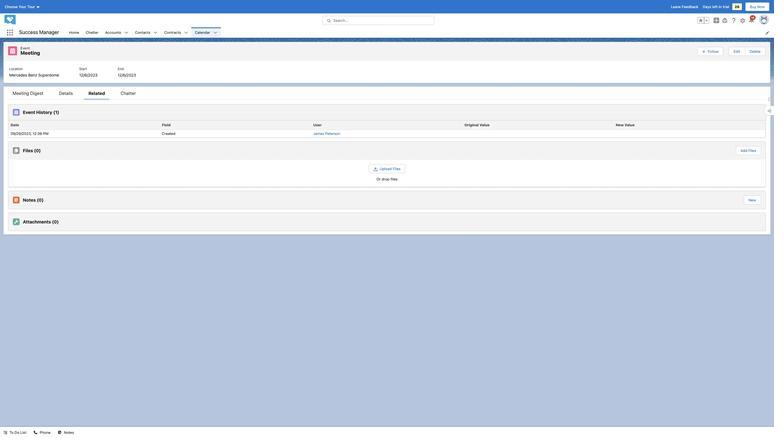 Task type: vqa. For each thing, say whether or not it's contained in the screenshot.
the Last Modified By
no



Task type: describe. For each thing, give the bounding box(es) containing it.
follow
[[708, 49, 719, 54]]

text default image for contacts
[[154, 31, 158, 35]]

text default image for notes
[[58, 431, 62, 435]]

0 horizontal spatial files
[[23, 148, 33, 153]]

chatter for the rightmost chatter link
[[121, 91, 136, 96]]

superdome
[[38, 73, 59, 77]]

contacts link
[[132, 27, 154, 38]]

phone
[[40, 431, 51, 436]]

(0) for notes (0)
[[37, 198, 44, 203]]

date element
[[8, 120, 160, 130]]

in
[[719, 4, 722, 9]]

or drop files
[[377, 177, 398, 182]]

peterson
[[325, 131, 341, 136]]

accounts
[[105, 30, 121, 35]]

contacts
[[135, 30, 150, 35]]

choose your tour
[[5, 4, 35, 9]]

original value
[[465, 123, 490, 127]]

benz
[[28, 73, 37, 77]]

field element
[[160, 120, 311, 130]]

date
[[11, 123, 19, 127]]

notes button
[[54, 428, 77, 439]]

home
[[69, 30, 79, 35]]

10 button
[[749, 15, 756, 24]]

calendar link
[[192, 27, 214, 38]]

event for meeting
[[20, 46, 30, 50]]

10
[[752, 16, 755, 19]]

files for upload files
[[393, 167, 401, 171]]

trial
[[723, 4, 730, 9]]

buy now button
[[746, 2, 770, 11]]

grid containing date
[[8, 120, 766, 138]]

end 12/6/2023
[[118, 67, 136, 77]]

attachments
[[23, 220, 51, 225]]

james peterson link
[[313, 131, 341, 136]]

0 vertical spatial chatter link
[[83, 27, 102, 38]]

new value element
[[614, 120, 766, 130]]

choose
[[5, 4, 18, 9]]

home link
[[66, 27, 83, 38]]

09/29/2023, 12:36 pm
[[11, 131, 49, 136]]

cell inside grid
[[614, 130, 766, 138]]

location mercedes benz superdome
[[9, 67, 59, 77]]

0 vertical spatial meeting
[[20, 50, 40, 56]]

12/6/2023 for start 12/6/2023
[[79, 73, 98, 77]]

value for original value
[[480, 123, 490, 127]]

event history (1)
[[23, 110, 59, 115]]

search...
[[334, 18, 349, 23]]

tab panel containing event history
[[8, 100, 767, 231]]

user
[[313, 123, 322, 127]]

drop
[[382, 177, 390, 182]]

files
[[391, 177, 398, 182]]

new for new
[[749, 198, 757, 203]]

notes for notes
[[64, 431, 74, 436]]

event for history
[[23, 110, 35, 115]]

details link
[[55, 90, 77, 100]]

attachments (0)
[[23, 220, 59, 225]]

left
[[713, 4, 718, 9]]

digest
[[30, 91, 43, 96]]

phone button
[[30, 428, 54, 439]]

to do list
[[10, 431, 26, 436]]

1 horizontal spatial chatter link
[[116, 90, 140, 100]]

buy
[[751, 4, 757, 9]]

upload
[[380, 167, 392, 171]]

success
[[19, 29, 38, 35]]



Task type: locate. For each thing, give the bounding box(es) containing it.
1 vertical spatial meeting
[[13, 91, 29, 96]]

2 vertical spatial (0)
[[52, 220, 59, 225]]

text default image inside phone "button"
[[34, 431, 38, 435]]

calendar list item
[[192, 27, 221, 38]]

0 vertical spatial (0)
[[34, 148, 41, 153]]

event inside event meeting
[[20, 46, 30, 50]]

do
[[15, 431, 19, 436]]

event right event image
[[23, 110, 35, 115]]

upload files
[[380, 167, 401, 171]]

0 vertical spatial list
[[66, 27, 775, 38]]

26
[[735, 4, 740, 9]]

feedback
[[682, 4, 699, 9]]

files down 09/29/2023, 12:36 pm
[[23, 148, 33, 153]]

edit button
[[730, 47, 745, 56]]

follow button
[[698, 47, 724, 56]]

1 horizontal spatial chatter
[[121, 91, 136, 96]]

value inside original value element
[[480, 123, 490, 127]]

0 horizontal spatial value
[[480, 123, 490, 127]]

to
[[10, 431, 14, 436]]

now
[[758, 4, 766, 9]]

1 vertical spatial notes
[[64, 431, 74, 436]]

1 value from the left
[[480, 123, 490, 127]]

edit
[[734, 49, 741, 54]]

leave feedback
[[672, 4, 699, 9]]

0 horizontal spatial chatter link
[[83, 27, 102, 38]]

text default image inside to do list button
[[3, 431, 7, 435]]

text default image inside accounts list item
[[124, 31, 128, 35]]

user element
[[311, 120, 463, 130]]

12/6/2023 for end 12/6/2023
[[118, 73, 136, 77]]

grid
[[8, 120, 766, 138]]

1 horizontal spatial value
[[625, 123, 635, 127]]

(0)
[[34, 148, 41, 153], [37, 198, 44, 203], [52, 220, 59, 225]]

files inside button
[[749, 149, 757, 153]]

group containing follow
[[698, 46, 766, 56]]

james
[[313, 131, 324, 136]]

meeting digest
[[13, 91, 43, 96]]

12:36
[[33, 131, 42, 136]]

2 value from the left
[[625, 123, 635, 127]]

chatter inside list
[[86, 30, 99, 35]]

text default image left phone
[[34, 431, 38, 435]]

notes (0)
[[23, 198, 44, 203]]

1 horizontal spatial text default image
[[184, 31, 188, 35]]

2 horizontal spatial files
[[749, 149, 757, 153]]

(0) right the attachments
[[52, 220, 59, 225]]

chatter down end 12/6/2023 at left top
[[121, 91, 136, 96]]

text default image for contracts
[[184, 31, 188, 35]]

12/6/2023 down start
[[79, 73, 98, 77]]

accounts list item
[[102, 27, 132, 38]]

1 vertical spatial new
[[749, 198, 757, 203]]

text default image right contacts
[[154, 31, 158, 35]]

original
[[465, 123, 479, 127]]

1 vertical spatial group
[[698, 46, 766, 56]]

1 horizontal spatial 12/6/2023
[[118, 73, 136, 77]]

list
[[66, 27, 775, 38], [4, 61, 771, 83]]

value
[[480, 123, 490, 127], [625, 123, 635, 127]]

location
[[9, 67, 23, 71]]

notes inside "button"
[[64, 431, 74, 436]]

event down the success
[[20, 46, 30, 50]]

12/6/2023 down end
[[118, 73, 136, 77]]

delete button
[[746, 47, 766, 56]]

event image
[[13, 109, 20, 116]]

1 vertical spatial chatter link
[[116, 90, 140, 100]]

chatter
[[86, 30, 99, 35], [121, 91, 136, 96]]

manager
[[39, 29, 59, 35]]

days
[[704, 4, 712, 9]]

add files button
[[737, 147, 761, 155]]

files up files
[[393, 167, 401, 171]]

notes for notes (0)
[[23, 198, 36, 203]]

add files
[[741, 149, 757, 153]]

text default image right contracts
[[184, 31, 188, 35]]

value for new value
[[625, 123, 635, 127]]

history
[[36, 110, 52, 115]]

original value element
[[463, 120, 614, 130]]

add
[[741, 149, 748, 153]]

buy now
[[751, 4, 766, 9]]

text default image right calendar
[[214, 31, 218, 35]]

contracts list item
[[161, 27, 192, 38]]

1 12/6/2023 from the left
[[79, 73, 98, 77]]

james peterson
[[313, 131, 341, 136]]

leave
[[672, 4, 681, 9]]

(0) down 12:36
[[34, 148, 41, 153]]

new button
[[745, 196, 761, 204]]

0 horizontal spatial notes
[[23, 198, 36, 203]]

start 12/6/2023
[[79, 67, 98, 77]]

success manager
[[19, 29, 59, 35]]

0 horizontal spatial new
[[616, 123, 624, 127]]

1 vertical spatial (0)
[[37, 198, 44, 203]]

meeting left digest
[[13, 91, 29, 96]]

list
[[20, 431, 26, 436]]

text default image inside calendar list item
[[214, 31, 218, 35]]

choose your tour button
[[4, 2, 40, 11]]

tour
[[27, 4, 35, 9]]

notes inside tab panel
[[23, 198, 36, 203]]

files right 'add'
[[749, 149, 757, 153]]

0 horizontal spatial 12/6/2023
[[79, 73, 98, 77]]

field
[[162, 123, 171, 127]]

1 vertical spatial event
[[23, 110, 35, 115]]

list for home link
[[4, 61, 771, 83]]

start
[[79, 67, 87, 71]]

text default image for to do list
[[3, 431, 7, 435]]

days left in trial
[[704, 4, 730, 9]]

related link
[[84, 90, 110, 100]]

2 12/6/2023 from the left
[[118, 73, 136, 77]]

list containing mercedes benz superdome
[[4, 61, 771, 83]]

files for add files
[[749, 149, 757, 153]]

cell
[[614, 130, 766, 138]]

accounts link
[[102, 27, 124, 38]]

list for the leave feedback link
[[66, 27, 775, 38]]

1 vertical spatial chatter
[[121, 91, 136, 96]]

0 horizontal spatial chatter
[[86, 30, 99, 35]]

or
[[377, 177, 381, 182]]

delete
[[750, 49, 761, 54]]

files (0)
[[23, 148, 41, 153]]

0 vertical spatial event
[[20, 46, 30, 50]]

chatter right home
[[86, 30, 99, 35]]

12/6/2023
[[79, 73, 98, 77], [118, 73, 136, 77]]

new
[[616, 123, 624, 127], [749, 198, 757, 203]]

1 horizontal spatial new
[[749, 198, 757, 203]]

0 vertical spatial group
[[698, 17, 710, 24]]

new for new value
[[616, 123, 624, 127]]

leave feedback link
[[672, 4, 699, 9]]

text default image right phone
[[58, 431, 62, 435]]

new inside grid
[[616, 123, 624, 127]]

text default image inside the notes "button"
[[58, 431, 62, 435]]

chatter link
[[83, 27, 102, 38], [116, 90, 140, 100]]

1 horizontal spatial notes
[[64, 431, 74, 436]]

2 text default image from the left
[[184, 31, 188, 35]]

pm
[[43, 131, 49, 136]]

chatter for the top chatter link
[[86, 30, 99, 35]]

notes right phone
[[64, 431, 74, 436]]

details
[[59, 91, 73, 96]]

1 horizontal spatial files
[[393, 167, 401, 171]]

value inside 'new value' element
[[625, 123, 635, 127]]

text default image for phone
[[34, 431, 38, 435]]

contracts
[[164, 30, 181, 35]]

meeting up "location mercedes benz superdome"
[[20, 50, 40, 56]]

text default image
[[124, 31, 128, 35], [214, 31, 218, 35], [3, 431, 7, 435], [34, 431, 38, 435], [58, 431, 62, 435]]

contacts list item
[[132, 27, 161, 38]]

meeting
[[20, 50, 40, 56], [13, 91, 29, 96]]

to do list button
[[0, 428, 30, 439]]

new value
[[616, 123, 635, 127]]

text default image inside contacts list item
[[154, 31, 158, 35]]

0 vertical spatial new
[[616, 123, 624, 127]]

meeting digest link
[[8, 90, 48, 100]]

mercedes
[[9, 73, 27, 77]]

new inside "button"
[[749, 198, 757, 203]]

files
[[23, 148, 33, 153], [749, 149, 757, 153], [393, 167, 401, 171]]

event
[[20, 46, 30, 50], [23, 110, 35, 115]]

created
[[162, 131, 176, 136]]

0 horizontal spatial text default image
[[154, 31, 158, 35]]

search... button
[[323, 16, 435, 25]]

end
[[118, 67, 124, 71]]

(0) up attachments (0)
[[37, 198, 44, 203]]

calendar
[[195, 30, 210, 35]]

(1)
[[53, 110, 59, 115]]

1 text default image from the left
[[154, 31, 158, 35]]

09/29/2023,
[[11, 131, 32, 136]]

text default image left to
[[3, 431, 7, 435]]

0 vertical spatial chatter
[[86, 30, 99, 35]]

(0) for files (0)
[[34, 148, 41, 153]]

chatter link down end 12/6/2023 at left top
[[116, 90, 140, 100]]

notes
[[23, 198, 36, 203], [64, 431, 74, 436]]

(0) for attachments (0)
[[52, 220, 59, 225]]

list containing home
[[66, 27, 775, 38]]

text default image inside contracts list item
[[184, 31, 188, 35]]

tab panel
[[8, 100, 767, 231]]

group
[[698, 17, 710, 24], [698, 46, 766, 56]]

chatter link right home
[[83, 27, 102, 38]]

text default image
[[154, 31, 158, 35], [184, 31, 188, 35]]

your
[[19, 4, 26, 9]]

0 vertical spatial notes
[[23, 198, 36, 203]]

notes up the attachments
[[23, 198, 36, 203]]

text default image right the "accounts"
[[124, 31, 128, 35]]

1 vertical spatial list
[[4, 61, 771, 83]]

event meeting
[[20, 46, 40, 56]]

related
[[89, 91, 105, 96]]

event inside tab panel
[[23, 110, 35, 115]]

contracts link
[[161, 27, 184, 38]]



